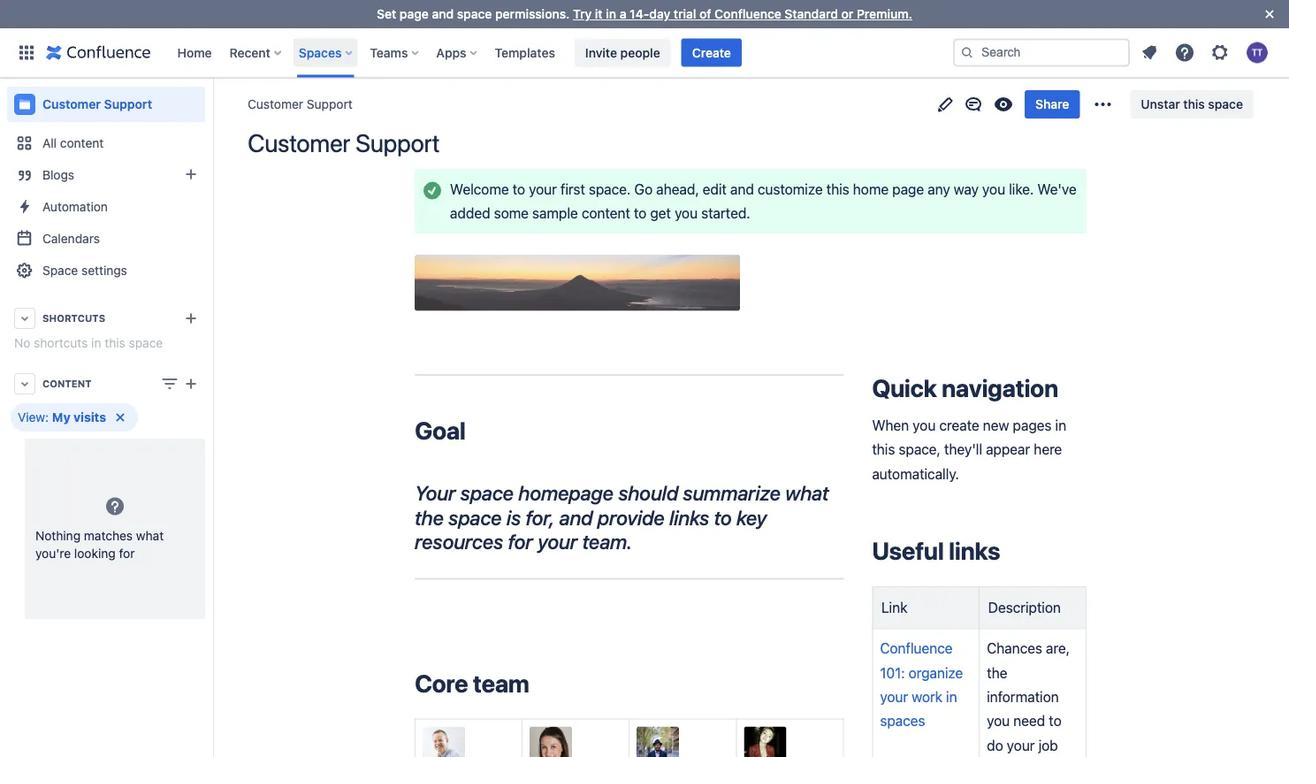 Task type: describe. For each thing, give the bounding box(es) containing it.
share button
[[1025, 90, 1081, 119]]

help icon image
[[1175, 42, 1196, 63]]

links inside "your space homepage should summarize what the space is for, and provide links to key resources for your team."
[[670, 506, 710, 529]]

templates link
[[490, 38, 561, 67]]

nothing matches what you're looking for
[[35, 528, 164, 560]]

to up some
[[513, 180, 526, 197]]

first
[[561, 180, 586, 197]]

to inside chances are, the information you need to do your
[[1049, 713, 1062, 730]]

unstar this space
[[1142, 97, 1244, 111]]

team.
[[583, 530, 633, 554]]

apps button
[[431, 38, 484, 67]]

we've
[[1038, 180, 1077, 197]]

your inside welcome to your first space. go ahead, edit and customize this home page any way you like. we've added some sample content to get you started.
[[529, 180, 557, 197]]

my
[[52, 410, 70, 425]]

space element
[[0, 78, 212, 757]]

0 horizontal spatial page
[[400, 7, 429, 21]]

welcome
[[450, 180, 509, 197]]

copy image for goal
[[464, 420, 485, 441]]

copy image for team
[[528, 672, 549, 694]]

recent button
[[224, 38, 288, 67]]

create
[[692, 45, 732, 60]]

view: my visits
[[18, 410, 106, 425]]

or
[[842, 7, 854, 21]]

provide
[[598, 506, 665, 529]]

1 horizontal spatial customer support link
[[248, 96, 353, 113]]

homepage
[[519, 481, 614, 505]]

new
[[984, 417, 1010, 434]]

shortcuts
[[34, 336, 88, 350]]

permissions.
[[495, 7, 570, 21]]

visits
[[74, 410, 106, 425]]

1 vertical spatial links
[[949, 537, 1001, 565]]

set page and space permissions. try it in a 14-day trial of confluence standard or premium.
[[377, 7, 913, 21]]

page inside welcome to your first space. go ahead, edit and customize this home page any way you like. we've added some sample content to get you started.
[[893, 180, 925, 197]]

and inside "your space homepage should summarize what the space is for, and provide links to key resources for your team."
[[560, 506, 593, 529]]

standard
[[785, 7, 839, 21]]

you inside when you create new pages in this space, they'll appear here automatically.
[[913, 417, 936, 434]]

go
[[635, 180, 653, 197]]

space settings link
[[7, 255, 205, 287]]

close image
[[1260, 4, 1281, 25]]

summarize
[[683, 481, 781, 505]]

14-
[[630, 7, 650, 21]]

people
[[621, 45, 661, 60]]

recent
[[230, 45, 271, 60]]

more actions image
[[1093, 94, 1114, 115]]

appswitcher icon image
[[16, 42, 37, 63]]

when you create new pages in this space, they'll appear here automatically.
[[873, 417, 1071, 482]]

1 horizontal spatial support
[[307, 97, 353, 111]]

blogs link
[[7, 159, 205, 191]]

templates
[[495, 45, 555, 60]]

work
[[912, 689, 943, 705]]

0 horizontal spatial customer support link
[[7, 87, 205, 122]]

create link
[[682, 38, 742, 67]]

link
[[882, 599, 908, 616]]

quick navigation
[[873, 374, 1059, 403]]

resources
[[415, 530, 504, 554]]

teams button
[[365, 38, 426, 67]]

add shortcut image
[[180, 308, 202, 329]]

your profile and preferences image
[[1247, 42, 1269, 63]]

team
[[473, 669, 530, 697]]

premium.
[[857, 7, 913, 21]]

all content link
[[7, 127, 205, 159]]

home
[[177, 45, 212, 60]]

what inside nothing matches what you're looking for
[[136, 528, 164, 543]]

teams
[[370, 45, 408, 60]]

change view image
[[159, 373, 180, 395]]

to left get
[[634, 205, 647, 222]]

notification icon image
[[1139, 42, 1161, 63]]

Search field
[[954, 38, 1131, 67]]

apps
[[437, 45, 467, 60]]

2 horizontal spatial support
[[356, 128, 440, 157]]

edit this page image
[[935, 94, 956, 115]]

looking
[[74, 546, 116, 560]]

quick
[[873, 374, 937, 403]]

information
[[987, 689, 1060, 705]]

settings
[[81, 263, 127, 278]]

in inside 'confluence 101: organize your work in spaces'
[[947, 689, 958, 705]]

and inside welcome to your first space. go ahead, edit and customize this home page any way you like. we've added some sample content to get you started.
[[731, 180, 755, 197]]

invite
[[586, 45, 618, 60]]

blogs
[[42, 168, 74, 182]]

shortcuts
[[42, 313, 105, 324]]

what inside "your space homepage should summarize what the space is for, and provide links to key resources for your team."
[[786, 481, 829, 505]]

core
[[415, 669, 468, 697]]

in inside when you create new pages in this space, they'll appear here automatically.
[[1056, 417, 1067, 434]]

your space homepage should summarize what the space is for, and provide links to key resources for your team.
[[415, 481, 834, 554]]

navigation
[[942, 374, 1059, 403]]

space up the resources
[[449, 506, 502, 529]]

should
[[619, 481, 679, 505]]

copy image for useful links
[[999, 540, 1020, 562]]

day
[[650, 7, 671, 21]]

content button
[[7, 368, 205, 400]]

of
[[700, 7, 712, 21]]

automation
[[42, 200, 108, 214]]

nothing
[[35, 528, 81, 543]]

get
[[651, 205, 671, 222]]

create a page image
[[180, 373, 202, 395]]

space,
[[899, 441, 941, 458]]

no
[[14, 336, 30, 350]]

in inside space element
[[91, 336, 101, 350]]

no shortcuts in this space
[[14, 336, 163, 350]]

create
[[940, 417, 980, 434]]

customize
[[758, 180, 823, 197]]

chances are, the information you need to do your
[[987, 640, 1081, 757]]

here
[[1034, 441, 1063, 458]]



Task type: vqa. For each thing, say whether or not it's contained in the screenshot.
second Support element from the bottom
no



Task type: locate. For each thing, give the bounding box(es) containing it.
spaces button
[[294, 38, 360, 67]]

your down 101:
[[881, 689, 909, 705]]

calendars
[[42, 231, 100, 246]]

page left the any
[[893, 180, 925, 197]]

in left the "a"
[[606, 7, 617, 21]]

2 horizontal spatial and
[[731, 180, 755, 197]]

0 vertical spatial copy image
[[1057, 378, 1078, 399]]

your inside 'confluence 101: organize your work in spaces'
[[881, 689, 909, 705]]

this down when
[[873, 441, 896, 458]]

you up do in the right of the page
[[987, 713, 1010, 730]]

1 horizontal spatial copy image
[[999, 540, 1020, 562]]

banner containing home
[[0, 28, 1290, 78]]

2 vertical spatial your
[[881, 689, 909, 705]]

you inside chances are, the information you need to do your
[[987, 713, 1010, 730]]

customer inside space element
[[42, 97, 101, 111]]

1 vertical spatial your
[[538, 530, 578, 554]]

for down is
[[508, 530, 533, 554]]

home link
[[172, 38, 217, 67]]

pages
[[1013, 417, 1052, 434]]

automation link
[[7, 191, 205, 223]]

1 horizontal spatial and
[[560, 506, 593, 529]]

your down for,
[[538, 530, 578, 554]]

0 horizontal spatial content
[[60, 136, 104, 150]]

0 horizontal spatial confluence
[[715, 7, 782, 21]]

this inside space element
[[105, 336, 125, 350]]

links down the should
[[670, 506, 710, 529]]

support down spaces popup button in the top of the page
[[307, 97, 353, 111]]

confluence 101: organize your work in spaces link
[[881, 640, 967, 730]]

do
[[987, 737, 1004, 754]]

links right useful
[[949, 537, 1001, 565]]

and up apps
[[432, 7, 454, 21]]

stop watching image
[[994, 94, 1015, 115]]

content
[[60, 136, 104, 150], [582, 205, 631, 222]]

1 vertical spatial confluence
[[881, 640, 953, 657]]

and
[[432, 7, 454, 21], [731, 180, 755, 197], [560, 506, 593, 529]]

1 horizontal spatial links
[[949, 537, 1001, 565]]

copy image for navigation
[[1057, 378, 1078, 399]]

1 horizontal spatial the
[[987, 664, 1008, 681]]

try
[[573, 7, 592, 21]]

0 horizontal spatial support
[[104, 97, 152, 111]]

trial
[[674, 7, 697, 21]]

space
[[42, 263, 78, 278]]

all content
[[42, 136, 104, 150]]

confluence 101: organize your work in spaces
[[881, 640, 967, 730]]

content inside welcome to your first space. go ahead, edit and customize this home page any way you like. we've added some sample content to get you started.
[[582, 205, 631, 222]]

support
[[104, 97, 152, 111], [307, 97, 353, 111], [356, 128, 440, 157]]

confluence right of
[[715, 7, 782, 21]]

0 horizontal spatial copy image
[[528, 672, 549, 694]]

in down shortcuts dropdown button
[[91, 336, 101, 350]]

goal
[[415, 416, 466, 445]]

space down shortcuts dropdown button
[[129, 336, 163, 350]]

started.
[[702, 205, 751, 222]]

0 vertical spatial your
[[529, 180, 557, 197]]

support inside space element
[[104, 97, 152, 111]]

like.
[[1010, 180, 1035, 197]]

they'll
[[945, 441, 983, 458]]

this right unstar
[[1184, 97, 1206, 111]]

customer support
[[42, 97, 152, 111], [248, 97, 353, 111], [248, 128, 440, 157]]

you right "way"
[[983, 180, 1006, 197]]

clear view image
[[110, 407, 131, 428]]

1 horizontal spatial copy image
[[636, 531, 657, 552]]

this inside welcome to your first space. go ahead, edit and customize this home page any way you like. we've added some sample content to get you started.
[[827, 180, 850, 197]]

space up is
[[461, 481, 514, 505]]

0 vertical spatial page
[[400, 7, 429, 21]]

0 horizontal spatial and
[[432, 7, 454, 21]]

1 vertical spatial page
[[893, 180, 925, 197]]

your
[[415, 481, 456, 505]]

1 horizontal spatial page
[[893, 180, 925, 197]]

for down the matches
[[119, 546, 135, 560]]

description
[[989, 599, 1061, 616]]

this left home
[[827, 180, 850, 197]]

search image
[[961, 46, 975, 60]]

way
[[954, 180, 979, 197]]

0 horizontal spatial the
[[415, 506, 444, 529]]

what right the matches
[[136, 528, 164, 543]]

101:
[[881, 664, 905, 681]]

confluence image
[[46, 42, 151, 63], [46, 42, 151, 63]]

to inside "your space homepage should summarize what the space is for, and provide links to key resources for your team."
[[714, 506, 732, 529]]

this down shortcuts dropdown button
[[105, 336, 125, 350]]

view:
[[18, 410, 49, 425]]

1 horizontal spatial confluence
[[881, 640, 953, 657]]

page
[[400, 7, 429, 21], [893, 180, 925, 197]]

2 horizontal spatial copy image
[[1057, 378, 1078, 399]]

links
[[670, 506, 710, 529], [949, 537, 1001, 565]]

1 vertical spatial what
[[136, 528, 164, 543]]

what right summarize
[[786, 481, 829, 505]]

all
[[42, 136, 57, 150]]

confluence inside 'confluence 101: organize your work in spaces'
[[881, 640, 953, 657]]

useful links
[[873, 537, 1001, 565]]

core team
[[415, 669, 530, 697]]

space settings
[[42, 263, 127, 278]]

banner
[[0, 28, 1290, 78]]

for inside "your space homepage should summarize what the space is for, and provide links to key resources for your team."
[[508, 530, 533, 554]]

1 vertical spatial copy image
[[636, 531, 657, 552]]

0 vertical spatial content
[[60, 136, 104, 150]]

confluence up organize
[[881, 640, 953, 657]]

it
[[595, 7, 603, 21]]

0 horizontal spatial links
[[670, 506, 710, 529]]

customer support link down the spaces
[[248, 96, 353, 113]]

this inside when you create new pages in this space, they'll appear here automatically.
[[873, 441, 896, 458]]

0 vertical spatial what
[[786, 481, 829, 505]]

this
[[1184, 97, 1206, 111], [827, 180, 850, 197], [105, 336, 125, 350], [873, 441, 896, 458]]

set
[[377, 7, 397, 21]]

spaces
[[299, 45, 342, 60]]

0 horizontal spatial copy image
[[464, 420, 485, 441]]

you right get
[[675, 205, 698, 222]]

invite people button
[[575, 38, 671, 67]]

customer support inside space element
[[42, 97, 152, 111]]

content down space.
[[582, 205, 631, 222]]

for
[[508, 530, 533, 554], [119, 546, 135, 560]]

the
[[415, 506, 444, 529], [987, 664, 1008, 681]]

any
[[928, 180, 951, 197]]

and down homepage
[[560, 506, 593, 529]]

1 vertical spatial the
[[987, 664, 1008, 681]]

edit
[[703, 180, 727, 197]]

automatically.
[[873, 465, 960, 482]]

0 horizontal spatial for
[[119, 546, 135, 560]]

content right all
[[60, 136, 104, 150]]

unstar
[[1142, 97, 1181, 111]]

space inside button
[[1209, 97, 1244, 111]]

2 vertical spatial copy image
[[528, 672, 549, 694]]

home
[[854, 180, 889, 197]]

the down your
[[415, 506, 444, 529]]

useful
[[873, 537, 944, 565]]

1 vertical spatial copy image
[[999, 540, 1020, 562]]

collapse sidebar image
[[193, 87, 232, 122]]

is
[[507, 506, 521, 529]]

calendars link
[[7, 223, 205, 255]]

the inside chances are, the information you need to do your
[[987, 664, 1008, 681]]

copy image for space
[[636, 531, 657, 552]]

1 horizontal spatial content
[[582, 205, 631, 222]]

create a blog image
[[180, 164, 202, 185]]

welcome to your first space. go ahead, edit and customize this home page any way you like. we've added some sample content to get you started.
[[450, 180, 1081, 222]]

space up global element
[[457, 7, 492, 21]]

global element
[[11, 28, 950, 77]]

1 horizontal spatial for
[[508, 530, 533, 554]]

content inside space element
[[60, 136, 104, 150]]

you up the space, on the right bottom of the page
[[913, 417, 936, 434]]

settings icon image
[[1210, 42, 1232, 63]]

chances
[[987, 640, 1043, 657]]

share
[[1036, 97, 1070, 111]]

matches
[[84, 528, 133, 543]]

what
[[786, 481, 829, 505], [136, 528, 164, 543]]

the down chances
[[987, 664, 1008, 681]]

1 vertical spatial and
[[731, 180, 755, 197]]

for inside nothing matches what you're looking for
[[119, 546, 135, 560]]

your up sample
[[529, 180, 557, 197]]

organize
[[909, 664, 964, 681]]

0 vertical spatial and
[[432, 7, 454, 21]]

space.
[[589, 180, 631, 197]]

to right need
[[1049, 713, 1062, 730]]

0 vertical spatial copy image
[[464, 420, 485, 441]]

try it in a 14-day trial of confluence standard or premium. link
[[573, 7, 913, 21]]

panel success image
[[422, 180, 443, 201]]

you're
[[35, 546, 71, 560]]

ahead,
[[657, 180, 699, 197]]

the inside "your space homepage should summarize what the space is for, and provide links to key resources for your team."
[[415, 506, 444, 529]]

space
[[457, 7, 492, 21], [1209, 97, 1244, 111], [129, 336, 163, 350], [461, 481, 514, 505], [449, 506, 502, 529]]

1 horizontal spatial what
[[786, 481, 829, 505]]

and right edit
[[731, 180, 755, 197]]

2 vertical spatial and
[[560, 506, 593, 529]]

spaces
[[881, 713, 926, 730]]

copy image
[[464, 420, 485, 441], [999, 540, 1020, 562]]

space down "settings icon"
[[1209, 97, 1244, 111]]

in up here
[[1056, 417, 1067, 434]]

0 horizontal spatial what
[[136, 528, 164, 543]]

shortcuts button
[[7, 303, 205, 334]]

to down summarize
[[714, 506, 732, 529]]

are,
[[1047, 640, 1071, 657]]

page right set
[[400, 7, 429, 21]]

content
[[42, 378, 92, 390]]

0 vertical spatial the
[[415, 506, 444, 529]]

this inside button
[[1184, 97, 1206, 111]]

to
[[513, 180, 526, 197], [634, 205, 647, 222], [714, 506, 732, 529], [1049, 713, 1062, 730]]

added
[[450, 205, 491, 222]]

your inside "your space homepage should summarize what the space is for, and provide links to key resources for your team."
[[538, 530, 578, 554]]

0 vertical spatial links
[[670, 506, 710, 529]]

support up panel success icon on the left of page
[[356, 128, 440, 157]]

some
[[494, 205, 529, 222]]

in right work
[[947, 689, 958, 705]]

sample
[[533, 205, 578, 222]]

support up all content link
[[104, 97, 152, 111]]

copy image
[[1057, 378, 1078, 399], [636, 531, 657, 552], [528, 672, 549, 694]]

customer support link up all content link
[[7, 87, 205, 122]]

1 vertical spatial content
[[582, 205, 631, 222]]

customer support link
[[7, 87, 205, 122], [248, 96, 353, 113]]

0 vertical spatial confluence
[[715, 7, 782, 21]]



